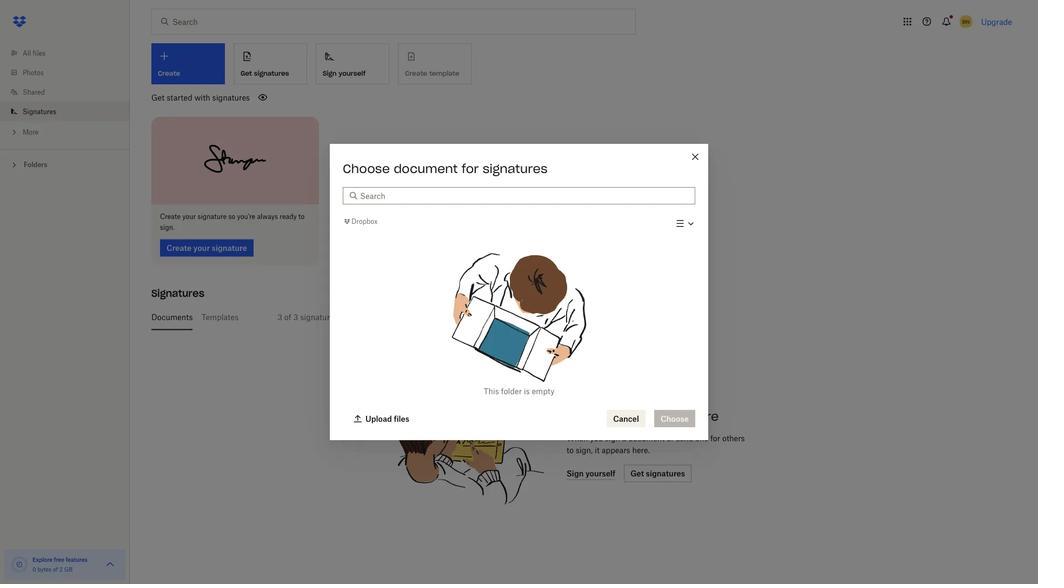 Task type: describe. For each thing, give the bounding box(es) containing it.
2 3 from the left
[[293, 313, 298, 322]]

0 horizontal spatial is
[[486, 313, 492, 322]]

upload files button
[[347, 410, 416, 427]]

upload files
[[366, 414, 409, 423]]

choose document for signatures
[[343, 161, 548, 176]]

3 of 3 signature requests left this month. signing yourself is unlimited.
[[278, 313, 530, 322]]

folders
[[24, 161, 47, 169]]

ready
[[280, 213, 297, 221]]

started
[[167, 93, 192, 102]]

1 horizontal spatial signatures
[[151, 287, 204, 300]]

files for all files
[[33, 49, 46, 57]]

document inside when you sign a document or send one for others to sign, it appears here.
[[629, 434, 665, 443]]

1 3 from the left
[[278, 313, 282, 322]]

cancel button
[[607, 410, 646, 427]]

requests
[[336, 313, 367, 322]]

documents for documents appear here
[[567, 409, 638, 424]]

signatures list item
[[0, 102, 130, 121]]

empty
[[532, 386, 555, 396]]

more image
[[9, 127, 19, 138]]

explore
[[32, 556, 53, 563]]

sign
[[323, 69, 337, 78]]

to inside create your signature so you're always ready to sign.
[[299, 213, 305, 221]]

or
[[667, 434, 674, 443]]

your
[[182, 213, 196, 221]]

others
[[723, 434, 745, 443]]

1 horizontal spatial yourself
[[456, 313, 484, 322]]

get signatures button
[[234, 43, 307, 84]]

photos
[[23, 68, 44, 77]]

dropbox
[[352, 217, 378, 225]]

templates
[[201, 313, 239, 322]]

0
[[32, 566, 36, 573]]

month.
[[398, 313, 423, 322]]

get for get signatures
[[241, 69, 252, 78]]

here
[[691, 409, 719, 424]]

left
[[369, 313, 381, 322]]

you
[[590, 434, 603, 443]]

shared
[[23, 88, 45, 96]]

this folder is empty
[[484, 386, 555, 396]]

appear
[[642, 409, 687, 424]]

send
[[676, 434, 694, 443]]

gb
[[64, 566, 73, 573]]

you're
[[237, 213, 255, 221]]

all
[[23, 49, 31, 57]]

free
[[54, 556, 64, 563]]

get started with signatures
[[151, 93, 250, 102]]

get for get started with signatures
[[151, 93, 165, 102]]

photos link
[[9, 63, 130, 82]]

signatures inside list item
[[23, 107, 56, 115]]

to inside when you sign a document or send one for others to sign, it appears here.
[[567, 446, 574, 455]]

templates tab
[[201, 304, 239, 330]]

2
[[59, 566, 63, 573]]

sign yourself button
[[316, 43, 389, 84]]



Task type: locate. For each thing, give the bounding box(es) containing it.
files inside button
[[394, 414, 409, 423]]

signatures inside choose document for signatures dialog
[[483, 161, 548, 176]]

0 horizontal spatial signatures
[[212, 93, 250, 102]]

all files
[[23, 49, 46, 57]]

1 horizontal spatial for
[[711, 434, 721, 443]]

so
[[228, 213, 235, 221]]

1 horizontal spatial 3
[[293, 313, 298, 322]]

0 horizontal spatial to
[[299, 213, 305, 221]]

bytes
[[38, 566, 51, 573]]

yourself right "sign" in the left of the page
[[339, 69, 366, 78]]

is right folder at bottom
[[524, 386, 530, 396]]

a
[[622, 434, 627, 443]]

0 vertical spatial for
[[462, 161, 479, 176]]

0 vertical spatial signature
[[198, 213, 227, 221]]

documents
[[151, 313, 193, 322], [567, 409, 638, 424]]

folders button
[[0, 156, 130, 172]]

is left unlimited.
[[486, 313, 492, 322]]

get
[[241, 69, 252, 78], [151, 93, 165, 102]]

create
[[160, 213, 181, 221]]

when you sign a document or send one for others to sign, it appears here.
[[567, 434, 745, 455]]

0 horizontal spatial signature
[[198, 213, 227, 221]]

shared link
[[9, 82, 130, 102]]

0 horizontal spatial for
[[462, 161, 479, 176]]

for
[[462, 161, 479, 176], [711, 434, 721, 443]]

2 vertical spatial signatures
[[483, 161, 548, 176]]

cancel
[[613, 414, 639, 423]]

document inside dialog
[[394, 161, 458, 176]]

files right all
[[33, 49, 46, 57]]

choose
[[343, 161, 390, 176]]

1 vertical spatial files
[[394, 414, 409, 423]]

sign
[[605, 434, 620, 443]]

1 horizontal spatial of
[[284, 313, 291, 322]]

0 vertical spatial is
[[486, 313, 492, 322]]

signatures for get started with signatures
[[212, 93, 250, 102]]

0 horizontal spatial yourself
[[339, 69, 366, 78]]

signature inside create your signature so you're always ready to sign.
[[198, 213, 227, 221]]

1 horizontal spatial document
[[629, 434, 665, 443]]

appears
[[602, 446, 630, 455]]

files inside 'list'
[[33, 49, 46, 57]]

get left started
[[151, 93, 165, 102]]

features
[[66, 556, 88, 563]]

get inside button
[[241, 69, 252, 78]]

1 horizontal spatial files
[[394, 414, 409, 423]]

this
[[484, 386, 499, 396]]

sign yourself
[[323, 69, 366, 78]]

list containing all files
[[0, 37, 130, 149]]

documents for documents
[[151, 313, 193, 322]]

always
[[257, 213, 278, 221]]

unlimited.
[[494, 313, 530, 322]]

1 horizontal spatial to
[[567, 446, 574, 455]]

signatures for choose document for signatures
[[483, 161, 548, 176]]

signature left the so
[[198, 213, 227, 221]]

0 horizontal spatial 3
[[278, 313, 282, 322]]

0 vertical spatial yourself
[[339, 69, 366, 78]]

0 horizontal spatial signatures
[[23, 107, 56, 115]]

when
[[567, 434, 588, 443]]

1 vertical spatial documents
[[567, 409, 638, 424]]

yourself right signing
[[456, 313, 484, 322]]

to down when at the right of the page
[[567, 446, 574, 455]]

here.
[[633, 446, 650, 455]]

upgrade link
[[982, 17, 1013, 26]]

0 vertical spatial to
[[299, 213, 305, 221]]

all files link
[[9, 43, 130, 63]]

1 horizontal spatial documents
[[567, 409, 638, 424]]

1 vertical spatial document
[[629, 434, 665, 443]]

1 horizontal spatial get
[[241, 69, 252, 78]]

to
[[299, 213, 305, 221], [567, 446, 574, 455]]

signature left 'requests'
[[300, 313, 334, 322]]

1 vertical spatial is
[[524, 386, 530, 396]]

signatures up documents tab
[[151, 287, 204, 300]]

0 horizontal spatial document
[[394, 161, 458, 176]]

this
[[383, 313, 396, 322]]

document
[[394, 161, 458, 176], [629, 434, 665, 443]]

tab list containing documents
[[151, 304, 1008, 330]]

list
[[0, 37, 130, 149]]

1 vertical spatial yourself
[[456, 313, 484, 322]]

yourself inside sign yourself button
[[339, 69, 366, 78]]

it
[[595, 446, 600, 455]]

0 vertical spatial files
[[33, 49, 46, 57]]

tab list
[[151, 304, 1008, 330]]

upgrade
[[982, 17, 1013, 26]]

yourself
[[339, 69, 366, 78], [456, 313, 484, 322]]

with
[[195, 93, 210, 102]]

signatures link
[[9, 102, 130, 121]]

folder
[[501, 386, 522, 396]]

documents appear here
[[567, 409, 719, 424]]

dropbox link
[[343, 216, 378, 227]]

0 horizontal spatial documents
[[151, 313, 193, 322]]

files right "upload"
[[394, 414, 409, 423]]

signatures
[[254, 69, 289, 78], [212, 93, 250, 102], [483, 161, 548, 176]]

files for upload files
[[394, 414, 409, 423]]

one
[[696, 434, 709, 443]]

signatures inside get signatures button
[[254, 69, 289, 78]]

for inside choose document for signatures dialog
[[462, 161, 479, 176]]

sign.
[[160, 223, 175, 232]]

signing
[[425, 313, 453, 322]]

to right the ready
[[299, 213, 305, 221]]

0 vertical spatial documents
[[151, 313, 193, 322]]

files
[[33, 49, 46, 57], [394, 414, 409, 423]]

0 vertical spatial signatures
[[23, 107, 56, 115]]

2 horizontal spatial signatures
[[483, 161, 548, 176]]

0 horizontal spatial files
[[33, 49, 46, 57]]

1 vertical spatial signatures
[[212, 93, 250, 102]]

1 vertical spatial signatures
[[151, 287, 204, 300]]

0 vertical spatial get
[[241, 69, 252, 78]]

upload
[[366, 414, 392, 423]]

of
[[284, 313, 291, 322], [53, 566, 58, 573]]

signatures
[[23, 107, 56, 115], [151, 287, 204, 300]]

1 horizontal spatial signature
[[300, 313, 334, 322]]

is
[[486, 313, 492, 322], [524, 386, 530, 396]]

quota usage element
[[11, 556, 28, 573]]

documents left templates on the left of the page
[[151, 313, 193, 322]]

1 vertical spatial for
[[711, 434, 721, 443]]

get signatures
[[241, 69, 289, 78]]

is inside choose document for signatures dialog
[[524, 386, 530, 396]]

choose document for signatures dialog
[[330, 144, 709, 440]]

sign,
[[576, 446, 593, 455]]

1 horizontal spatial is
[[524, 386, 530, 396]]

1 vertical spatial signature
[[300, 313, 334, 322]]

create your signature so you're always ready to sign.
[[160, 213, 305, 232]]

get up get started with signatures
[[241, 69, 252, 78]]

of inside explore free features 0 bytes of 2 gb
[[53, 566, 58, 573]]

0 vertical spatial of
[[284, 313, 291, 322]]

1 vertical spatial of
[[53, 566, 58, 573]]

for inside when you sign a document or send one for others to sign, it appears here.
[[711, 434, 721, 443]]

0 horizontal spatial of
[[53, 566, 58, 573]]

documents tab
[[151, 304, 193, 330]]

signature
[[198, 213, 227, 221], [300, 313, 334, 322]]

more
[[23, 128, 39, 136]]

Search text field
[[360, 190, 689, 202]]

0 horizontal spatial get
[[151, 93, 165, 102]]

3
[[278, 313, 282, 322], [293, 313, 298, 322]]

explore free features 0 bytes of 2 gb
[[32, 556, 88, 573]]

0 vertical spatial document
[[394, 161, 458, 176]]

documents up you
[[567, 409, 638, 424]]

1 vertical spatial to
[[567, 446, 574, 455]]

signatures down shared
[[23, 107, 56, 115]]

1 horizontal spatial signatures
[[254, 69, 289, 78]]

0 vertical spatial signatures
[[254, 69, 289, 78]]

dropbox image
[[9, 11, 30, 32]]

1 vertical spatial get
[[151, 93, 165, 102]]



Task type: vqa. For each thing, say whether or not it's contained in the screenshot.
From
no



